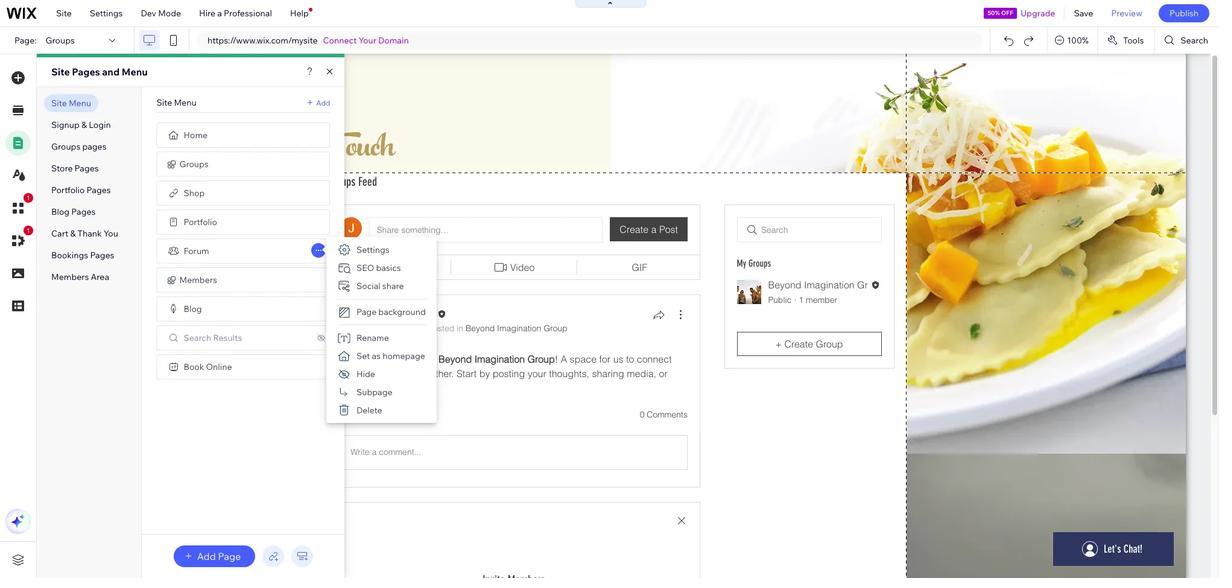 Task type: locate. For each thing, give the bounding box(es) containing it.
1 vertical spatial search
[[184, 333, 211, 343]]

you
[[104, 228, 118, 239]]

0 vertical spatial add
[[316, 98, 330, 107]]

1 horizontal spatial members
[[180, 275, 217, 285]]

groups down signup
[[51, 141, 80, 152]]

portfolio
[[51, 185, 85, 196], [184, 217, 217, 228]]

members for members area
[[51, 272, 89, 282]]

2 vertical spatial groups
[[180, 159, 209, 170]]

seo
[[357, 263, 374, 273]]

search up the book on the bottom left of the page
[[184, 333, 211, 343]]

100% button
[[1049, 27, 1098, 54]]

search inside button
[[1181, 35, 1209, 46]]

0 vertical spatial search
[[1181, 35, 1209, 46]]

https://www.wix.com/mysite
[[208, 35, 318, 46]]

pages
[[82, 141, 107, 152]]

site
[[56, 8, 72, 19], [51, 66, 70, 78], [157, 97, 172, 108], [51, 98, 67, 109]]

1 vertical spatial portfolio
[[184, 217, 217, 228]]

portfolio up the forum
[[184, 217, 217, 228]]

add
[[316, 98, 330, 107], [197, 550, 216, 563]]

1 horizontal spatial &
[[81, 120, 87, 130]]

0 horizontal spatial settings
[[90, 8, 123, 19]]

0 vertical spatial page
[[357, 307, 377, 317]]

search down publish button
[[1181, 35, 1209, 46]]

shop
[[184, 188, 205, 199]]

blog up the cart
[[51, 206, 70, 217]]

book
[[184, 362, 204, 372]]

blog
[[51, 206, 70, 217], [184, 304, 202, 314]]

cart & thank you
[[51, 228, 118, 239]]

blog for blog pages
[[51, 206, 70, 217]]

basics
[[376, 263, 401, 273]]

members down 'bookings'
[[51, 272, 89, 282]]

page background
[[357, 307, 426, 317]]

1 vertical spatial add
[[197, 550, 216, 563]]

1 horizontal spatial settings
[[357, 244, 390, 255]]

100%
[[1068, 35, 1089, 46]]

1 horizontal spatial blog
[[184, 304, 202, 314]]

publish button
[[1159, 4, 1210, 22]]

preview button
[[1103, 0, 1152, 27]]

groups
[[46, 35, 75, 46], [51, 141, 80, 152], [180, 159, 209, 170]]

1 vertical spatial page
[[218, 550, 241, 563]]

site menu
[[157, 97, 197, 108], [51, 98, 91, 109]]

search button
[[1156, 27, 1220, 54]]

settings up the seo basics
[[357, 244, 390, 255]]

&
[[81, 120, 87, 130], [70, 228, 76, 239]]

tools
[[1124, 35, 1145, 46]]

pages up cart & thank you
[[71, 206, 96, 217]]

rename
[[357, 333, 389, 343]]

professional
[[224, 8, 272, 19]]

groups up "shop"
[[180, 159, 209, 170]]

1 vertical spatial blog
[[184, 304, 202, 314]]

0 horizontal spatial search
[[184, 333, 211, 343]]

groups up the site pages and menu
[[46, 35, 75, 46]]

connect
[[323, 35, 357, 46]]

menu
[[122, 66, 148, 78], [174, 97, 197, 108], [69, 98, 91, 109]]

pages
[[72, 66, 100, 78], [75, 163, 99, 174], [87, 185, 111, 196], [71, 206, 96, 217], [90, 250, 114, 261]]

50% off
[[988, 9, 1014, 17]]

0 horizontal spatial members
[[51, 272, 89, 282]]

portfolio up blog pages
[[51, 185, 85, 196]]

preview
[[1112, 8, 1143, 19]]

0 horizontal spatial portfolio
[[51, 185, 85, 196]]

store pages
[[51, 163, 99, 174]]

0 horizontal spatial blog
[[51, 206, 70, 217]]

menu up signup & login
[[69, 98, 91, 109]]

1 vertical spatial groups
[[51, 141, 80, 152]]

search
[[1181, 35, 1209, 46], [184, 333, 211, 343]]

portfolio for portfolio
[[184, 217, 217, 228]]

2 horizontal spatial menu
[[174, 97, 197, 108]]

0 vertical spatial groups
[[46, 35, 75, 46]]

book online
[[184, 362, 232, 372]]

pages for site
[[72, 66, 100, 78]]

members
[[51, 272, 89, 282], [180, 275, 217, 285]]

signup & login
[[51, 120, 111, 130]]

menu up home
[[174, 97, 197, 108]]

& right the cart
[[70, 228, 76, 239]]

settings left dev
[[90, 8, 123, 19]]

& left "login"
[[81, 120, 87, 130]]

1 horizontal spatial add
[[316, 98, 330, 107]]

add inside button
[[197, 550, 216, 563]]

1 vertical spatial settings
[[357, 244, 390, 255]]

blog up search results
[[184, 304, 202, 314]]

& for cart
[[70, 228, 76, 239]]

social share
[[357, 281, 404, 292]]

1 horizontal spatial search
[[1181, 35, 1209, 46]]

members down the forum
[[180, 275, 217, 285]]

tools button
[[1098, 27, 1155, 54]]

0 horizontal spatial add
[[197, 550, 216, 563]]

site menu up home
[[157, 97, 197, 108]]

0 vertical spatial &
[[81, 120, 87, 130]]

domain
[[378, 35, 409, 46]]

0 horizontal spatial &
[[70, 228, 76, 239]]

pages down store pages
[[87, 185, 111, 196]]

seo basics
[[357, 263, 401, 273]]

1 vertical spatial &
[[70, 228, 76, 239]]

portfolio pages
[[51, 185, 111, 196]]

pages for store
[[75, 163, 99, 174]]

hire a professional
[[199, 8, 272, 19]]

menu right and
[[122, 66, 148, 78]]

delete
[[357, 405, 382, 416]]

pages up area
[[90, 250, 114, 261]]

page
[[357, 307, 377, 317], [218, 550, 241, 563]]

set as homepage
[[357, 351, 425, 362]]

add for add page
[[197, 550, 216, 563]]

0 vertical spatial portfolio
[[51, 185, 85, 196]]

1 horizontal spatial portfolio
[[184, 217, 217, 228]]

pages left and
[[72, 66, 100, 78]]

settings
[[90, 8, 123, 19], [357, 244, 390, 255]]

site menu up signup
[[51, 98, 91, 109]]

pages up portfolio pages
[[75, 163, 99, 174]]

0 vertical spatial blog
[[51, 206, 70, 217]]

0 horizontal spatial page
[[218, 550, 241, 563]]



Task type: describe. For each thing, give the bounding box(es) containing it.
search for search results
[[184, 333, 211, 343]]

upgrade
[[1021, 8, 1056, 19]]

dev
[[141, 8, 156, 19]]

login
[[89, 120, 111, 130]]

a
[[217, 8, 222, 19]]

members area
[[51, 272, 109, 282]]

& for signup
[[81, 120, 87, 130]]

area
[[91, 272, 109, 282]]

1 horizontal spatial menu
[[122, 66, 148, 78]]

members for members
[[180, 275, 217, 285]]

bookings pages
[[51, 250, 114, 261]]

home
[[184, 130, 208, 141]]

page inside button
[[218, 550, 241, 563]]

search for search
[[1181, 35, 1209, 46]]

blog for blog
[[184, 304, 202, 314]]

results
[[213, 333, 242, 343]]

share
[[383, 281, 404, 292]]

50%
[[988, 9, 1000, 17]]

add page button
[[174, 546, 255, 567]]

add for add
[[316, 98, 330, 107]]

pages for bookings
[[90, 250, 114, 261]]

save button
[[1066, 0, 1103, 27]]

groups pages
[[51, 141, 107, 152]]

background
[[379, 307, 426, 317]]

online
[[206, 362, 232, 372]]

save
[[1075, 8, 1094, 19]]

1 horizontal spatial site menu
[[157, 97, 197, 108]]

off
[[1002, 9, 1014, 17]]

site pages and menu
[[51, 66, 148, 78]]

0 horizontal spatial menu
[[69, 98, 91, 109]]

pages for blog
[[71, 206, 96, 217]]

signup
[[51, 120, 80, 130]]

0 vertical spatial settings
[[90, 8, 123, 19]]

your
[[359, 35, 377, 46]]

and
[[102, 66, 120, 78]]

store
[[51, 163, 73, 174]]

help
[[290, 8, 309, 19]]

homepage
[[383, 351, 425, 362]]

forum
[[184, 246, 209, 257]]

search results
[[184, 333, 242, 343]]

publish
[[1170, 8, 1199, 19]]

set
[[357, 351, 370, 362]]

dev mode
[[141, 8, 181, 19]]

social
[[357, 281, 381, 292]]

portfolio for portfolio pages
[[51, 185, 85, 196]]

pages for portfolio
[[87, 185, 111, 196]]

cart
[[51, 228, 68, 239]]

mode
[[158, 8, 181, 19]]

add page
[[197, 550, 241, 563]]

blog pages
[[51, 206, 96, 217]]

1 horizontal spatial page
[[357, 307, 377, 317]]

https://www.wix.com/mysite connect your domain
[[208, 35, 409, 46]]

as
[[372, 351, 381, 362]]

hire
[[199, 8, 216, 19]]

0 horizontal spatial site menu
[[51, 98, 91, 109]]

hide
[[357, 369, 375, 380]]

subpage
[[357, 387, 393, 398]]

thank
[[78, 228, 102, 239]]

bookings
[[51, 250, 88, 261]]



Task type: vqa. For each thing, say whether or not it's contained in the screenshot.
the bottom Settings
yes



